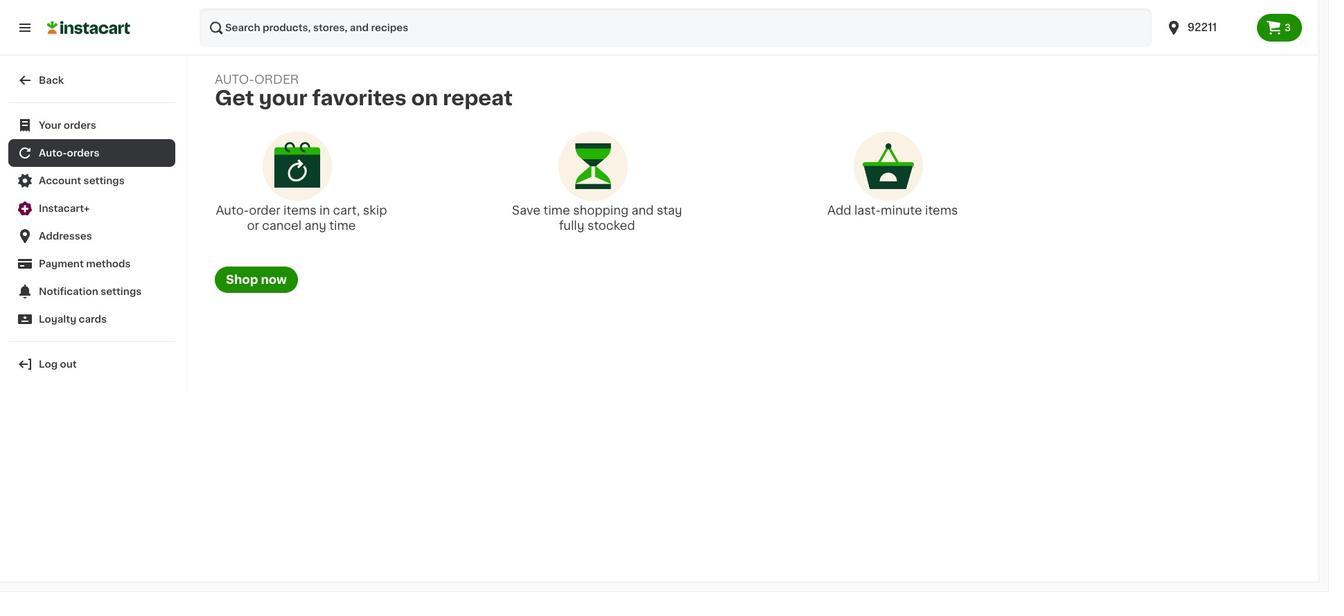Task type: vqa. For each thing, say whether or not it's contained in the screenshot.
Favorites
yes



Task type: locate. For each thing, give the bounding box(es) containing it.
favorites
[[312, 88, 407, 108]]

repeat
[[443, 88, 513, 108]]

save
[[512, 205, 541, 217]]

1 horizontal spatial time
[[544, 205, 570, 217]]

methods
[[86, 259, 131, 269]]

log out link
[[8, 351, 175, 378]]

save time shopping and stay fully stocked
[[512, 205, 682, 232]]

payment methods link
[[8, 250, 175, 278]]

timer logo image
[[558, 132, 628, 201]]

0 horizontal spatial items
[[284, 205, 317, 217]]

0 vertical spatial auto-
[[39, 148, 67, 158]]

1 vertical spatial settings
[[101, 287, 142, 297]]

orders for your orders
[[64, 121, 96, 130]]

1 vertical spatial auto-
[[216, 205, 249, 217]]

your
[[259, 88, 308, 108]]

auto-orders link
[[8, 139, 175, 167]]

settings
[[84, 176, 125, 186], [101, 287, 142, 297]]

order
[[249, 205, 281, 217]]

fully
[[559, 221, 585, 232]]

skip
[[363, 205, 387, 217]]

auto-order logo image
[[263, 132, 332, 201]]

1 horizontal spatial auto-
[[216, 205, 249, 217]]

92211 button
[[1157, 8, 1257, 47], [1166, 8, 1249, 47]]

0 vertical spatial time
[[544, 205, 570, 217]]

items
[[284, 205, 317, 217], [925, 205, 958, 217]]

add last-minute items
[[828, 205, 958, 217]]

orders
[[64, 121, 96, 130], [67, 148, 99, 158]]

auto- up or
[[216, 205, 249, 217]]

addresses link
[[8, 223, 175, 250]]

loyalty cards link
[[8, 306, 175, 333]]

auto- down the your
[[39, 148, 67, 158]]

your orders link
[[8, 112, 175, 139]]

time down cart,
[[329, 221, 356, 232]]

3 button
[[1257, 14, 1302, 42]]

1 items from the left
[[284, 205, 317, 217]]

items right minute at the top
[[925, 205, 958, 217]]

your orders
[[39, 121, 96, 130]]

1 vertical spatial time
[[329, 221, 356, 232]]

orders up account settings
[[67, 148, 99, 158]]

loyalty
[[39, 315, 76, 324]]

time up fully
[[544, 205, 570, 217]]

1 horizontal spatial items
[[925, 205, 958, 217]]

settings down auto-orders link in the top of the page
[[84, 176, 125, 186]]

2 92211 button from the left
[[1166, 8, 1249, 47]]

0 vertical spatial settings
[[84, 176, 125, 186]]

0 vertical spatial orders
[[64, 121, 96, 130]]

bag logo image
[[854, 132, 923, 201]]

back link
[[8, 67, 175, 94]]

notification settings link
[[8, 278, 175, 306]]

1 vertical spatial orders
[[67, 148, 99, 158]]

auto- inside auto-order items in cart, skip or cancel any time
[[216, 205, 249, 217]]

shop now button
[[215, 267, 298, 293]]

0 horizontal spatial auto-
[[39, 148, 67, 158]]

3
[[1285, 23, 1291, 33]]

auto-
[[39, 148, 67, 158], [216, 205, 249, 217]]

auto-order get your favorites on repeat
[[215, 74, 513, 108]]

settings down methods
[[101, 287, 142, 297]]

items up the any
[[284, 205, 317, 217]]

account settings link
[[8, 167, 175, 195]]

get
[[215, 88, 254, 108]]

settings for notification settings
[[101, 287, 142, 297]]

cart,
[[333, 205, 360, 217]]

payment methods
[[39, 259, 131, 269]]

0 horizontal spatial time
[[329, 221, 356, 232]]

None search field
[[200, 8, 1152, 47]]

instacart+
[[39, 204, 90, 213]]

shop now
[[226, 275, 287, 286]]

shopping
[[573, 205, 629, 217]]

orders up auto-orders
[[64, 121, 96, 130]]

orders for auto-orders
[[67, 148, 99, 158]]

time
[[544, 205, 570, 217], [329, 221, 356, 232]]

shop
[[226, 275, 258, 286]]



Task type: describe. For each thing, give the bounding box(es) containing it.
now
[[261, 275, 287, 286]]

account
[[39, 176, 81, 186]]

stocked
[[588, 221, 635, 232]]

auto- for orders
[[39, 148, 67, 158]]

settings for account settings
[[84, 176, 125, 186]]

back
[[39, 76, 64, 85]]

cards
[[79, 315, 107, 324]]

items inside auto-order items in cart, skip or cancel any time
[[284, 205, 317, 217]]

auto- for order
[[216, 205, 249, 217]]

addresses
[[39, 232, 92, 241]]

or
[[247, 221, 259, 232]]

payment
[[39, 259, 84, 269]]

92211
[[1188, 22, 1217, 33]]

account settings
[[39, 176, 125, 186]]

1 92211 button from the left
[[1157, 8, 1257, 47]]

and
[[632, 205, 654, 217]]

notification
[[39, 287, 98, 297]]

on
[[411, 88, 438, 108]]

instacart logo image
[[47, 19, 130, 36]]

auto-orders
[[39, 148, 99, 158]]

stay
[[657, 205, 682, 217]]

log
[[39, 360, 58, 369]]

instacart+ link
[[8, 195, 175, 223]]

loyalty cards
[[39, 315, 107, 324]]

add
[[828, 205, 852, 217]]

time inside "save time shopping and stay fully stocked"
[[544, 205, 570, 217]]

auto-order items in cart, skip or cancel any time
[[216, 205, 387, 232]]

time inside auto-order items in cart, skip or cancel any time
[[329, 221, 356, 232]]

2 items from the left
[[925, 205, 958, 217]]

last-
[[855, 205, 881, 217]]

order
[[254, 74, 299, 85]]

auto-
[[215, 74, 254, 85]]

any
[[305, 221, 326, 232]]

minute
[[881, 205, 922, 217]]

out
[[60, 360, 77, 369]]

Search field
[[200, 8, 1152, 47]]

cancel
[[262, 221, 302, 232]]

notification settings
[[39, 287, 142, 297]]

log out
[[39, 360, 77, 369]]

your
[[39, 121, 61, 130]]

in
[[320, 205, 330, 217]]



